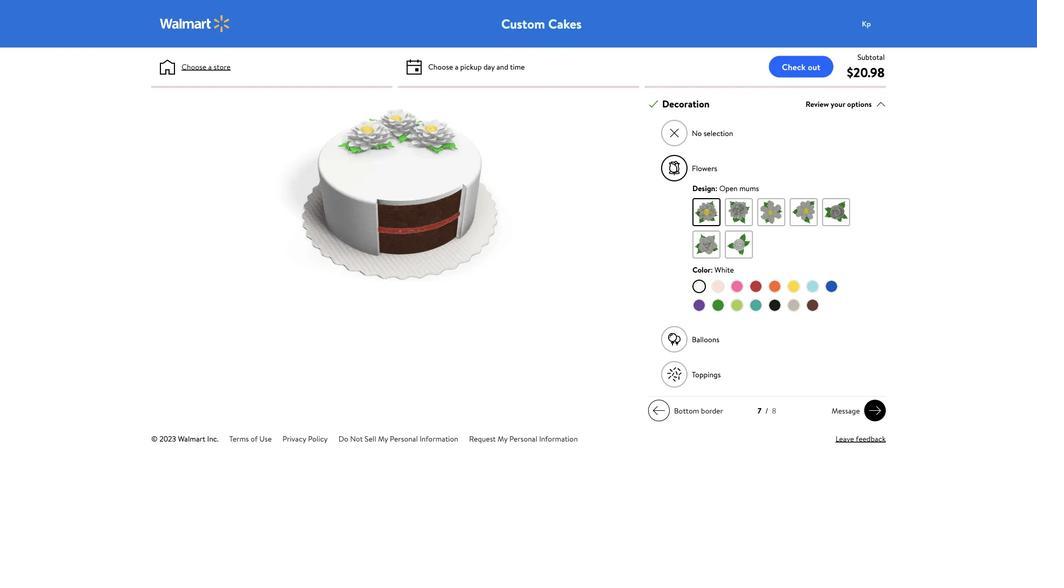 Task type: describe. For each thing, give the bounding box(es) containing it.
options
[[847, 99, 872, 109]]

subtotal
[[858, 52, 885, 62]]

© 2023 walmart inc.
[[151, 434, 219, 444]]

8
[[772, 406, 776, 416]]

border
[[701, 406, 723, 416]]

privacy policy link
[[283, 434, 328, 444]]

open
[[719, 183, 738, 193]]

use
[[260, 434, 272, 444]]

review your options
[[806, 99, 872, 109]]

request
[[469, 434, 496, 444]]

$20.98
[[847, 63, 885, 81]]

/
[[766, 406, 768, 416]]

color
[[693, 265, 711, 275]]

kp
[[862, 18, 871, 29]]

decoration
[[662, 97, 710, 111]]

: for design
[[715, 183, 718, 193]]

icon for continue arrow image inside bottom border link
[[653, 404, 666, 417]]

no
[[692, 128, 702, 138]]

mums
[[740, 183, 759, 193]]

kp button
[[856, 13, 899, 35]]

do not sell my personal information link
[[339, 434, 458, 444]]

time
[[510, 61, 525, 72]]

store
[[214, 61, 231, 72]]

cakes
[[548, 15, 582, 33]]

custom cakes
[[501, 15, 582, 33]]

choose a store link
[[182, 61, 231, 72]]

color : white
[[693, 265, 734, 275]]

design
[[693, 183, 715, 193]]

inc.
[[207, 434, 219, 444]]

and
[[497, 61, 508, 72]]

request my personal information link
[[469, 434, 578, 444]]

subtotal $20.98
[[847, 52, 885, 81]]

selection
[[704, 128, 733, 138]]

back to walmart.com image
[[160, 15, 230, 32]]

bottom border
[[674, 406, 723, 416]]

remove image
[[669, 127, 680, 139]]

your
[[831, 99, 846, 109]]

walmart
[[178, 434, 205, 444]]

out
[[808, 61, 821, 73]]

bottom border link
[[648, 400, 728, 422]]

terms of use
[[229, 434, 272, 444]]

flowers
[[692, 163, 717, 174]]

2023
[[159, 434, 176, 444]]

check out
[[782, 61, 821, 73]]

1 information from the left
[[420, 434, 458, 444]]

7 / 8
[[758, 406, 776, 416]]

©
[[151, 434, 158, 444]]

design : open mums
[[693, 183, 759, 193]]



Task type: vqa. For each thing, say whether or not it's contained in the screenshot.
Thanksgiving link
no



Task type: locate. For each thing, give the bounding box(es) containing it.
a left 'pickup'
[[455, 61, 459, 72]]

terms of use link
[[229, 434, 272, 444]]

a left the store at the top left
[[208, 61, 212, 72]]

1 horizontal spatial my
[[498, 434, 508, 444]]

1 horizontal spatial :
[[715, 183, 718, 193]]

1 horizontal spatial icon for continue arrow image
[[869, 404, 882, 417]]

check out button
[[769, 56, 834, 78]]

choose for choose a pickup day and time
[[428, 61, 453, 72]]

message link
[[828, 400, 886, 422]]

ok image
[[649, 99, 659, 109]]

0 vertical spatial :
[[715, 183, 718, 193]]

icon for continue arrow image left bottom at the right bottom of the page
[[653, 404, 666, 417]]

privacy
[[283, 434, 306, 444]]

white
[[715, 265, 734, 275]]

leave feedback button
[[836, 433, 886, 445]]

1 horizontal spatial personal
[[509, 434, 537, 444]]

0 horizontal spatial a
[[208, 61, 212, 72]]

review your options link
[[806, 97, 886, 111]]

a for store
[[208, 61, 212, 72]]

my right sell
[[378, 434, 388, 444]]

1 vertical spatial :
[[711, 265, 713, 275]]

message
[[832, 406, 860, 416]]

personal right 'request'
[[509, 434, 537, 444]]

sell
[[365, 434, 376, 444]]

choose inside choose a store link
[[182, 61, 206, 72]]

a for pickup
[[455, 61, 459, 72]]

choose left the store at the top left
[[182, 61, 206, 72]]

0 horizontal spatial :
[[711, 265, 713, 275]]

review
[[806, 99, 829, 109]]

of
[[251, 434, 258, 444]]

icon for continue arrow image up feedback
[[869, 404, 882, 417]]

0 horizontal spatial choose
[[182, 61, 206, 72]]

2 a from the left
[[455, 61, 459, 72]]

: for color
[[711, 265, 713, 275]]

choose a pickup day and time
[[428, 61, 525, 72]]

personal right sell
[[390, 434, 418, 444]]

bottom
[[674, 406, 699, 416]]

: left "white"
[[711, 265, 713, 275]]

a
[[208, 61, 212, 72], [455, 61, 459, 72]]

0 horizontal spatial icon for continue arrow image
[[653, 404, 666, 417]]

1 icon for continue arrow image from the left
[[653, 404, 666, 417]]

request my personal information
[[469, 434, 578, 444]]

7
[[758, 406, 762, 416]]

1 horizontal spatial information
[[539, 434, 578, 444]]

2 information from the left
[[539, 434, 578, 444]]

2 choose from the left
[[428, 61, 453, 72]]

1 horizontal spatial a
[[455, 61, 459, 72]]

0 horizontal spatial personal
[[390, 434, 418, 444]]

icon for continue arrow image
[[653, 404, 666, 417], [869, 404, 882, 417]]

policy
[[308, 434, 328, 444]]

up arrow image
[[876, 99, 886, 109]]

information
[[420, 434, 458, 444], [539, 434, 578, 444]]

day
[[484, 61, 495, 72]]

:
[[715, 183, 718, 193], [711, 265, 713, 275]]

pickup
[[460, 61, 482, 72]]

2 personal from the left
[[509, 434, 537, 444]]

my
[[378, 434, 388, 444], [498, 434, 508, 444]]

no selection
[[692, 128, 733, 138]]

leave feedback
[[836, 434, 886, 444]]

toppings
[[692, 369, 721, 380]]

1 choose from the left
[[182, 61, 206, 72]]

do
[[339, 434, 348, 444]]

do not sell my personal information
[[339, 434, 458, 444]]

leave
[[836, 434, 854, 444]]

feedback
[[856, 434, 886, 444]]

1 personal from the left
[[390, 434, 418, 444]]

0 horizontal spatial information
[[420, 434, 458, 444]]

2 icon for continue arrow image from the left
[[869, 404, 882, 417]]

: left open at right top
[[715, 183, 718, 193]]

review your options element
[[806, 98, 872, 110]]

icon for continue arrow image inside message link
[[869, 404, 882, 417]]

privacy policy
[[283, 434, 328, 444]]

balloons
[[692, 334, 720, 345]]

custom
[[501, 15, 545, 33]]

my right 'request'
[[498, 434, 508, 444]]

choose left 'pickup'
[[428, 61, 453, 72]]

1 horizontal spatial choose
[[428, 61, 453, 72]]

not
[[350, 434, 363, 444]]

check
[[782, 61, 806, 73]]

0 horizontal spatial my
[[378, 434, 388, 444]]

personal
[[390, 434, 418, 444], [509, 434, 537, 444]]

terms
[[229, 434, 249, 444]]

choose a store
[[182, 61, 231, 72]]

1 my from the left
[[378, 434, 388, 444]]

choose for choose a store
[[182, 61, 206, 72]]

1 a from the left
[[208, 61, 212, 72]]

choose
[[182, 61, 206, 72], [428, 61, 453, 72]]

2 my from the left
[[498, 434, 508, 444]]



